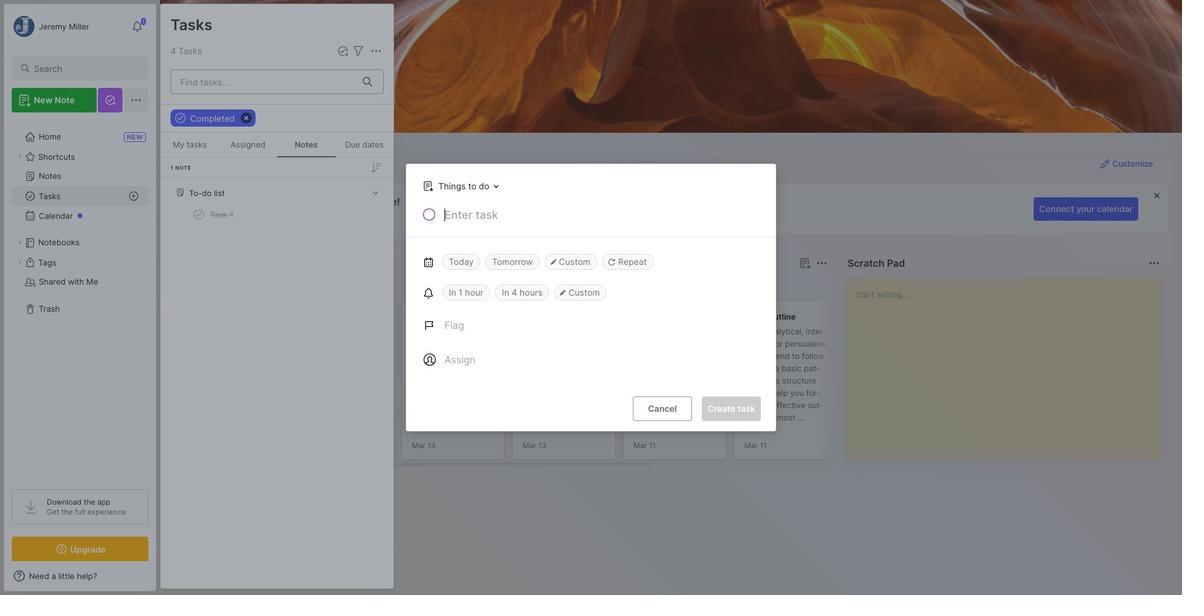 Task type: describe. For each thing, give the bounding box(es) containing it.
expand notebooks image
[[16, 239, 23, 247]]

Search text field
[[34, 63, 137, 74]]

expand tags image
[[16, 259, 23, 267]]

Enter task text field
[[443, 207, 761, 228]]

main element
[[0, 0, 160, 596]]

0 vertical spatial row group
[[161, 158, 393, 236]]

collapse qa-tasks_sections_bynote_0 image
[[369, 187, 382, 199]]



Task type: vqa. For each thing, say whether or not it's contained in the screenshot.
row group
yes



Task type: locate. For each thing, give the bounding box(es) containing it.
tree
[[4, 120, 156, 479]]

Start writing… text field
[[856, 279, 1162, 450]]

none search field inside main element
[[34, 61, 137, 76]]

None search field
[[34, 61, 137, 76]]

1 vertical spatial row group
[[180, 300, 1066, 468]]

Go to note or move task field
[[417, 177, 503, 195]]

task 1 0 cell
[[210, 209, 234, 221]]

new task image
[[337, 45, 349, 57]]

thumbnail image
[[634, 386, 680, 433]]

row
[[166, 204, 388, 226]]

Find tasks… text field
[[173, 72, 355, 92]]

row group
[[161, 158, 393, 236], [180, 300, 1066, 468]]

tree inside main element
[[4, 120, 156, 479]]

tab
[[182, 278, 218, 293]]



